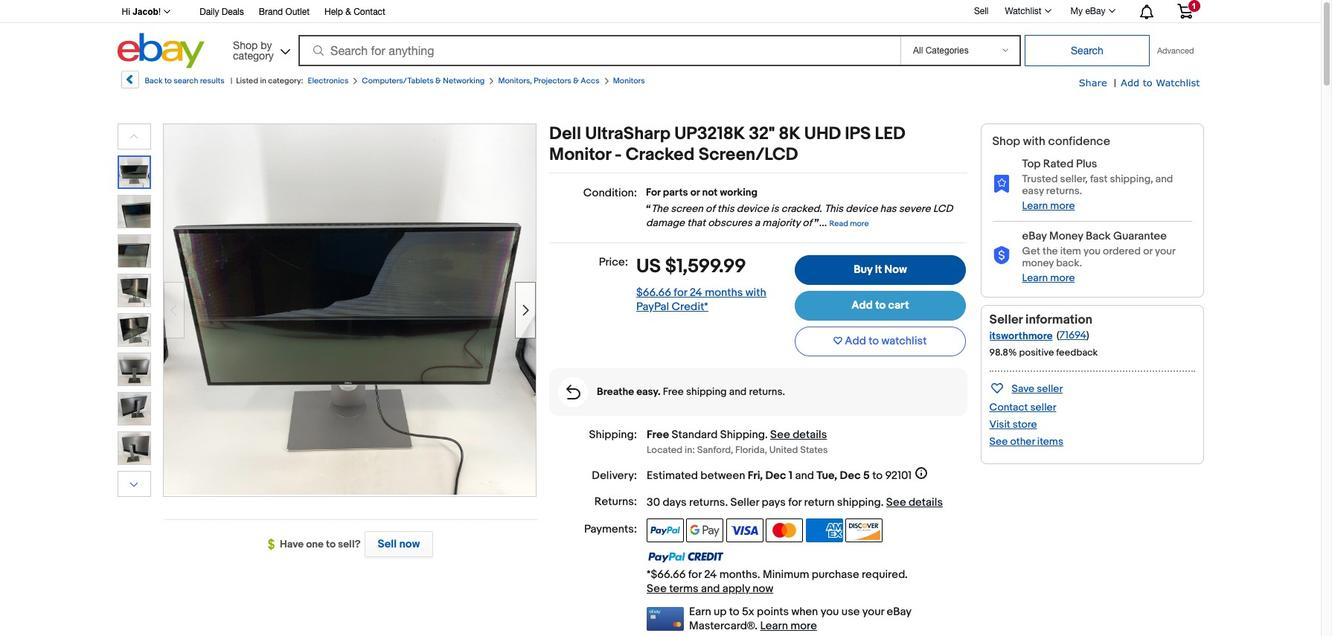 Task type: locate. For each thing, give the bounding box(es) containing it.
learn more link down money
[[1023, 272, 1075, 284]]

1 up advanced at the right
[[1192, 1, 1197, 10]]

buy it now link
[[795, 255, 966, 285]]

for right $66.66 at top
[[674, 286, 687, 300]]

1 vertical spatial you
[[821, 605, 839, 619]]

. for returns
[[725, 496, 728, 510]]

shipping down 5
[[837, 496, 881, 510]]

71694 link
[[1060, 329, 1087, 342]]

seller down save seller
[[1031, 401, 1057, 414]]

breathe easy. free shipping and returns.
[[597, 385, 785, 398]]

see details link up 'united'
[[771, 428, 827, 442]]

now right sell?
[[399, 538, 420, 552]]

1 vertical spatial shop
[[993, 135, 1021, 149]]

0 vertical spatial contact
[[354, 7, 386, 17]]

ebay inside ebay money back guarantee get the item you ordered or your money back. learn more
[[1023, 229, 1047, 243]]

discover image
[[846, 519, 883, 543]]

or left not
[[691, 186, 700, 199]]

1 horizontal spatial 1
[[1192, 1, 1197, 10]]

1 vertical spatial details
[[909, 496, 943, 510]]

2 vertical spatial learn
[[761, 619, 788, 634]]

deals
[[222, 7, 244, 17]]

with details__icon image
[[993, 174, 1011, 193], [993, 246, 1011, 265], [566, 385, 580, 399]]

2 horizontal spatial ebay
[[1086, 6, 1106, 16]]

dell ultrasharp up3218k 32" 8k uhd ips led monitor - cracked screen/lcd
[[550, 124, 906, 165]]

24 down us $1,599.99
[[690, 286, 703, 300]]

you
[[1084, 245, 1101, 258], [821, 605, 839, 619]]

dec left 5
[[840, 469, 861, 483]]

of left "
[[803, 217, 812, 229]]

ebay
[[1086, 6, 1106, 16], [1023, 229, 1047, 243], [887, 605, 912, 619]]

. down 'between' on the bottom right of the page
[[725, 496, 728, 510]]

0 horizontal spatial watchlist
[[1005, 6, 1042, 16]]

0 horizontal spatial shipping
[[686, 385, 727, 398]]

details up states
[[793, 428, 827, 442]]

1 vertical spatial learn more link
[[1023, 272, 1075, 284]]

$66.66 for 24 months with paypal credit*
[[637, 286, 767, 314]]

1 horizontal spatial sell
[[974, 6, 989, 16]]

0 vertical spatial or
[[691, 186, 700, 199]]

learn down easy at right
[[1023, 200, 1048, 212]]

contact inside contact seller visit store see other items
[[990, 401, 1028, 414]]

of left this on the top right of the page
[[706, 202, 715, 215]]

0 vertical spatial back
[[145, 76, 163, 86]]

1 horizontal spatial ebay
[[1023, 229, 1047, 243]]

0 vertical spatial you
[[1084, 245, 1101, 258]]

32"
[[749, 124, 775, 144]]

mastercard®.
[[689, 619, 758, 634]]

with up top
[[1024, 135, 1046, 149]]

. up discover image
[[881, 496, 884, 510]]

0 horizontal spatial or
[[691, 186, 700, 199]]

you left use
[[821, 605, 839, 619]]

seller
[[1037, 383, 1063, 395], [1031, 401, 1057, 414]]

0 horizontal spatial ebay
[[887, 605, 912, 619]]

this
[[717, 202, 735, 215]]

uhd
[[805, 124, 841, 144]]

ultrasharp
[[585, 124, 671, 144]]

0 horizontal spatial you
[[821, 605, 839, 619]]

2 vertical spatial add
[[845, 334, 867, 348]]

save seller
[[1012, 383, 1063, 395]]

sell inside 'account' navigation
[[974, 6, 989, 16]]

1 inside 'account' navigation
[[1192, 1, 1197, 10]]

1 horizontal spatial .
[[765, 428, 768, 442]]

0 horizontal spatial your
[[863, 605, 885, 619]]

us $1,599.99 main content
[[550, 124, 968, 634]]

see left the terms
[[647, 582, 667, 596]]

save seller button
[[990, 380, 1063, 397]]

for down paypal credit image
[[689, 568, 702, 582]]

majority
[[763, 217, 801, 229]]

with details__icon image left easy at right
[[993, 174, 1011, 193]]

more inside top rated plus trusted seller, fast shipping, and easy returns. learn more
[[1051, 200, 1075, 212]]

1 horizontal spatial seller
[[990, 313, 1023, 328]]

days
[[663, 496, 687, 510]]

contact inside 'account' navigation
[[354, 7, 386, 17]]

picture 6 of 9 image
[[118, 354, 150, 386]]

for inside *$66.66 for 24 months. minimum purchase required. see terms and apply now
[[689, 568, 702, 582]]

1 vertical spatial 1
[[789, 469, 793, 483]]

24 inside the $66.66 for 24 months with paypal credit*
[[690, 286, 703, 300]]

delivery:
[[592, 469, 637, 483]]

or
[[691, 186, 700, 199], [1144, 245, 1153, 258]]

)
[[1087, 329, 1090, 342]]

0 vertical spatial for
[[674, 286, 687, 300]]

jacob
[[133, 7, 158, 17]]

see inside *$66.66 for 24 months. minimum purchase required. see terms and apply now
[[647, 582, 667, 596]]

back left search
[[145, 76, 163, 86]]

1 vertical spatial add
[[852, 298, 873, 312]]

learn down money
[[1023, 272, 1048, 284]]

now
[[399, 538, 420, 552], [753, 582, 774, 596]]

learn inside us $1,599.99 main content
[[761, 619, 788, 634]]

0 horizontal spatial contact
[[354, 7, 386, 17]]

learn more link right 5x
[[761, 619, 817, 634]]

sell now
[[378, 538, 420, 552]]

0 horizontal spatial now
[[399, 538, 420, 552]]

to inside earn up to 5x points when you use your ebay mastercard®.
[[730, 605, 740, 619]]

shop inside the "shop by category"
[[233, 39, 258, 51]]

sell
[[974, 6, 989, 16], [378, 538, 397, 552]]

you right item
[[1084, 245, 1101, 258]]

$66.66
[[637, 286, 672, 300]]

price:
[[599, 255, 628, 269]]

sell left watchlist link
[[974, 6, 989, 16]]

2 vertical spatial ebay
[[887, 605, 912, 619]]

american express image
[[806, 519, 843, 543]]

$66.66 for 24 months with paypal credit* button
[[637, 286, 783, 314]]

it
[[875, 262, 882, 277]]

free up located
[[647, 428, 669, 442]]

returns. down rated
[[1047, 185, 1083, 197]]

for for purchase
[[689, 568, 702, 582]]

" the screen of this device is cracked. this device has severe lcd damage that obscures a majority of
[[646, 202, 953, 229]]

"
[[814, 217, 820, 229]]

seller information itsworthmore ( 71694 ) 98.8% positive feedback
[[990, 313, 1098, 359]]

months
[[705, 286, 743, 300]]

of
[[706, 202, 715, 215], [803, 217, 812, 229]]

ips
[[845, 124, 871, 144]]

0 vertical spatial with
[[1024, 135, 1046, 149]]

monitor
[[550, 144, 611, 165]]

0 horizontal spatial .
[[725, 496, 728, 510]]

ebay up get
[[1023, 229, 1047, 243]]

your down guarantee
[[1155, 245, 1176, 258]]

learn more link for rated
[[1023, 200, 1075, 212]]

is
[[771, 202, 779, 215]]

add inside share | add to watchlist
[[1121, 77, 1140, 89]]

sell for sell now
[[378, 538, 397, 552]]

2 vertical spatial with details__icon image
[[566, 385, 580, 399]]

now
[[885, 262, 907, 277]]

and up up
[[701, 582, 720, 596]]

returns. up shipping
[[749, 385, 785, 398]]

terms
[[669, 582, 699, 596]]

seller inside contact seller visit store see other items
[[1031, 401, 1057, 414]]

0 horizontal spatial back
[[145, 76, 163, 86]]

with right "months"
[[746, 286, 767, 300]]

lcd
[[933, 202, 953, 215]]

& left networking
[[436, 76, 441, 86]]

device up a
[[737, 202, 769, 215]]

ebay right the my
[[1086, 6, 1106, 16]]

with details__icon image inside us $1,599.99 main content
[[566, 385, 580, 399]]

learn more link
[[1023, 200, 1075, 212], [1023, 272, 1075, 284], [761, 619, 817, 634]]

. up florida,
[[765, 428, 768, 442]]

read
[[830, 219, 849, 229]]

see terms and apply now button
[[647, 582, 774, 596]]

1 vertical spatial for
[[789, 496, 802, 510]]

return
[[804, 496, 835, 510]]

back up ordered
[[1086, 229, 1111, 243]]

months.
[[720, 568, 761, 582]]

1 vertical spatial contact
[[990, 401, 1028, 414]]

0 horizontal spatial shop
[[233, 39, 258, 51]]

have
[[280, 538, 304, 551]]

0 horizontal spatial device
[[737, 202, 769, 215]]

0 vertical spatial add
[[1121, 77, 1140, 89]]

& left accs
[[573, 76, 579, 86]]

| left listed
[[231, 76, 232, 86]]

0 horizontal spatial seller
[[731, 496, 760, 510]]

1 vertical spatial or
[[1144, 245, 1153, 258]]

1 horizontal spatial see details link
[[887, 496, 943, 510]]

learn
[[1023, 200, 1048, 212], [1023, 272, 1048, 284], [761, 619, 788, 634]]

with details__icon image for ebay
[[993, 246, 1011, 265]]

buy it now
[[854, 262, 907, 277]]

severe
[[899, 202, 931, 215]]

fast
[[1091, 173, 1108, 185]]

add down add to cart link
[[845, 334, 867, 348]]

learn right 5x
[[761, 619, 788, 634]]

0 vertical spatial seller
[[990, 313, 1023, 328]]

0 vertical spatial 1
[[1192, 1, 1197, 10]]

positive
[[1020, 347, 1054, 359]]

to left 5x
[[730, 605, 740, 619]]

1 horizontal spatial shop
[[993, 135, 1021, 149]]

0 vertical spatial seller
[[1037, 383, 1063, 395]]

see up 'united'
[[771, 428, 791, 442]]

picture 7 of 9 image
[[118, 393, 150, 425]]

working
[[720, 186, 758, 199]]

1 vertical spatial shipping
[[837, 496, 881, 510]]

one
[[306, 538, 324, 551]]

seller up visa image
[[731, 496, 760, 510]]

located
[[647, 444, 683, 456]]

1 horizontal spatial you
[[1084, 245, 1101, 258]]

1 dec from the left
[[766, 469, 787, 483]]

computers/tablets
[[362, 76, 434, 86]]

device up read more link
[[846, 202, 878, 215]]

0 vertical spatial learn more link
[[1023, 200, 1075, 212]]

1 vertical spatial learn
[[1023, 272, 1048, 284]]

2 device from the left
[[846, 202, 878, 215]]

with details__icon image left the breathe
[[566, 385, 580, 399]]

1 horizontal spatial &
[[436, 76, 441, 86]]

contact up visit store link
[[990, 401, 1028, 414]]

watchlist down advanced at the right
[[1156, 77, 1201, 89]]

&
[[346, 7, 351, 17], [436, 76, 441, 86], [573, 76, 579, 86]]

1 horizontal spatial shipping
[[837, 496, 881, 510]]

details down '92101'
[[909, 496, 943, 510]]

1 vertical spatial seller
[[1031, 401, 1057, 414]]

0 vertical spatial now
[[399, 538, 420, 552]]

add down buy
[[852, 298, 873, 312]]

learn more link down easy at right
[[1023, 200, 1075, 212]]

1 horizontal spatial returns.
[[1047, 185, 1083, 197]]

Search for anything text field
[[301, 36, 898, 65]]

and right shipping,
[[1156, 173, 1174, 185]]

returns. inside top rated plus trusted seller, fast shipping, and easy returns. learn more
[[1047, 185, 1083, 197]]

sanford,
[[697, 444, 733, 456]]

add to cart
[[852, 298, 909, 312]]

1 vertical spatial of
[[803, 217, 812, 229]]

0 horizontal spatial &
[[346, 7, 351, 17]]

and left tue,
[[795, 469, 814, 483]]

1 horizontal spatial device
[[846, 202, 878, 215]]

free right easy.
[[663, 385, 684, 398]]

and
[[1156, 173, 1174, 185], [729, 385, 747, 398], [795, 469, 814, 483], [701, 582, 720, 596]]

monitors,
[[498, 76, 532, 86]]

None submit
[[1025, 35, 1150, 66]]

your right use
[[863, 605, 885, 619]]

electronics
[[308, 76, 349, 86]]

cracked.
[[781, 202, 822, 215]]

learn more
[[761, 619, 817, 634]]

estimated
[[647, 469, 698, 483]]

0 vertical spatial shop
[[233, 39, 258, 51]]

1 vertical spatial ebay
[[1023, 229, 1047, 243]]

0 horizontal spatial of
[[706, 202, 715, 215]]

& for contact
[[346, 7, 351, 17]]

ebay down required.
[[887, 605, 912, 619]]

for inside the $66.66 for 24 months with paypal credit*
[[674, 286, 687, 300]]

...
[[820, 217, 827, 229]]

to right 5
[[873, 469, 883, 483]]

| right share button
[[1114, 77, 1117, 89]]

use
[[842, 605, 860, 619]]

0 vertical spatial learn
[[1023, 200, 1048, 212]]

now up points
[[753, 582, 774, 596]]

1 horizontal spatial back
[[1086, 229, 1111, 243]]

add right share
[[1121, 77, 1140, 89]]

seller,
[[1061, 173, 1088, 185]]

1 horizontal spatial now
[[753, 582, 774, 596]]

0 horizontal spatial returns.
[[749, 385, 785, 398]]

1 vertical spatial sell
[[378, 538, 397, 552]]

to down advanced link at the top of page
[[1143, 77, 1153, 89]]

0 vertical spatial returns.
[[1047, 185, 1083, 197]]

details
[[793, 428, 827, 442], [909, 496, 943, 510]]

your
[[1155, 245, 1176, 258], [863, 605, 885, 619]]

1 link
[[1169, 0, 1202, 22]]

see inside free standard shipping . see details located in: sanford, florida, united states
[[771, 428, 791, 442]]

1 horizontal spatial contact
[[990, 401, 1028, 414]]

seller for contact
[[1031, 401, 1057, 414]]

1 vertical spatial 24
[[704, 568, 717, 582]]

more inside " ... read more
[[850, 219, 869, 229]]

dec right fri,
[[766, 469, 787, 483]]

more down seller,
[[1051, 200, 1075, 212]]

shipping up standard
[[686, 385, 727, 398]]

1 horizontal spatial 24
[[704, 568, 717, 582]]

71694
[[1060, 329, 1087, 342]]

earn up to 5x points when you use your ebay mastercard®.
[[689, 605, 912, 634]]

sell right sell?
[[378, 538, 397, 552]]

1 vertical spatial watchlist
[[1156, 77, 1201, 89]]

0 vertical spatial with details__icon image
[[993, 174, 1011, 193]]

5x
[[742, 605, 755, 619]]

or inside us $1,599.99 main content
[[691, 186, 700, 199]]

0 vertical spatial ebay
[[1086, 6, 1106, 16]]

more right read
[[850, 219, 869, 229]]

. inside free standard shipping . see details located in: sanford, florida, united states
[[765, 428, 768, 442]]

1 down 'united'
[[789, 469, 793, 483]]

see inside contact seller visit store see other items
[[990, 435, 1008, 448]]

contact right help
[[354, 7, 386, 17]]

1 horizontal spatial for
[[689, 568, 702, 582]]

with details__icon image left get
[[993, 246, 1011, 265]]

seller right save
[[1037, 383, 1063, 395]]

sell for sell
[[974, 6, 989, 16]]

0 horizontal spatial with
[[746, 286, 767, 300]]

networking
[[443, 76, 485, 86]]

0 vertical spatial shipping
[[686, 385, 727, 398]]

see
[[771, 428, 791, 442], [990, 435, 1008, 448], [887, 496, 906, 510], [647, 582, 667, 596]]

tue,
[[817, 469, 838, 483]]

5
[[864, 469, 870, 483]]

seller up itsworthmore link
[[990, 313, 1023, 328]]

1 horizontal spatial watchlist
[[1156, 77, 1201, 89]]

shop with confidence
[[993, 135, 1111, 149]]

sell inside sell now link
[[378, 538, 397, 552]]

0 vertical spatial sell
[[974, 6, 989, 16]]

1 horizontal spatial your
[[1155, 245, 1176, 258]]

category:
[[268, 76, 303, 86]]

1 vertical spatial free
[[647, 428, 669, 442]]

24 for months
[[690, 286, 703, 300]]

picture 5 of 9 image
[[118, 314, 150, 346]]

to left watchlist
[[869, 334, 879, 348]]

more down back.
[[1051, 272, 1075, 284]]

1 inside main content
[[789, 469, 793, 483]]

1 vertical spatial with details__icon image
[[993, 246, 1011, 265]]

& inside 'account' navigation
[[346, 7, 351, 17]]

0 vertical spatial watchlist
[[1005, 6, 1042, 16]]

picture 2 of 9 image
[[118, 196, 150, 228]]

see down visit
[[990, 435, 1008, 448]]

1 vertical spatial seller
[[731, 496, 760, 510]]

0 horizontal spatial see details link
[[771, 428, 827, 442]]

0 horizontal spatial sell
[[378, 538, 397, 552]]

brand outlet link
[[259, 4, 310, 21]]

see details link down '92101'
[[887, 496, 943, 510]]

add inside button
[[845, 334, 867, 348]]

accs
[[581, 76, 600, 86]]

for parts or not working
[[646, 186, 758, 199]]

0 horizontal spatial for
[[674, 286, 687, 300]]

2 vertical spatial for
[[689, 568, 702, 582]]

learn more link for money
[[1023, 272, 1075, 284]]

24 inside *$66.66 for 24 months. minimum purchase required. see terms and apply now
[[704, 568, 717, 582]]

0 horizontal spatial details
[[793, 428, 827, 442]]

*$66.66
[[647, 568, 686, 582]]

more right points
[[791, 619, 817, 634]]

0 horizontal spatial 1
[[789, 469, 793, 483]]

dell ultrasharp up3218k 32" 8k uhd ips led monitor - cracked screen/lcd - picture 1 of 9 image
[[163, 122, 536, 495]]

watchlist right sell link
[[1005, 6, 1042, 16]]

or down guarantee
[[1144, 245, 1153, 258]]

for right pays
[[789, 496, 802, 510]]

the
[[651, 202, 669, 215]]

seller inside us $1,599.99 main content
[[731, 496, 760, 510]]

24 for months.
[[704, 568, 717, 582]]

seller inside button
[[1037, 383, 1063, 395]]

1 vertical spatial with
[[746, 286, 767, 300]]

24 left months.
[[704, 568, 717, 582]]

1 vertical spatial returns.
[[749, 385, 785, 398]]

& right help
[[346, 7, 351, 17]]



Task type: vqa. For each thing, say whether or not it's contained in the screenshot.
Wet to the right
no



Task type: describe. For each thing, give the bounding box(es) containing it.
this
[[825, 202, 844, 215]]

visa image
[[727, 519, 764, 543]]

30 days returns . seller pays for return shipping . see details
[[647, 496, 943, 510]]

1 vertical spatial see details link
[[887, 496, 943, 510]]

back to search results
[[145, 76, 225, 86]]

monitors, projectors & accs
[[498, 76, 600, 86]]

picture 3 of 9 image
[[118, 235, 150, 267]]

0 vertical spatial see details link
[[771, 428, 827, 442]]

2 horizontal spatial &
[[573, 76, 579, 86]]

us $1,599.99
[[637, 255, 746, 278]]

points
[[757, 605, 789, 619]]

guarantee
[[1114, 229, 1167, 243]]

-
[[615, 144, 622, 165]]

add to watchlist link
[[1121, 76, 1201, 90]]

search
[[174, 76, 198, 86]]

see other items link
[[990, 435, 1064, 448]]

and up shipping
[[729, 385, 747, 398]]

parts
[[663, 186, 688, 199]]

condition:
[[584, 186, 637, 200]]

monitors, projectors & accs link
[[498, 76, 600, 86]]

up3218k
[[675, 124, 745, 144]]

free standard shipping . see details located in: sanford, florida, united states
[[647, 428, 828, 456]]

google pay image
[[687, 519, 724, 543]]

!
[[158, 7, 161, 17]]

hi jacob !
[[122, 7, 161, 17]]

2 vertical spatial learn more link
[[761, 619, 817, 634]]

breathe
[[597, 385, 634, 398]]

1 horizontal spatial details
[[909, 496, 943, 510]]

rated
[[1044, 157, 1074, 171]]

details inside free standard shipping . see details located in: sanford, florida, united states
[[793, 428, 827, 442]]

add for add to watchlist
[[845, 334, 867, 348]]

with details__icon image for top
[[993, 174, 1011, 193]]

free inside free standard shipping . see details located in: sanford, florida, united states
[[647, 428, 669, 442]]

account navigation
[[114, 0, 1204, 23]]

you inside earn up to 5x points when you use your ebay mastercard®.
[[821, 605, 839, 619]]

to inside share | add to watchlist
[[1143, 77, 1153, 89]]

credit*
[[672, 300, 709, 314]]

watchlist link
[[997, 2, 1058, 20]]

sell?
[[338, 538, 361, 551]]

other
[[1011, 435, 1035, 448]]

in:
[[685, 444, 695, 456]]

get
[[1023, 245, 1041, 258]]

ebay mastercard image
[[647, 608, 684, 631]]

seller for save
[[1037, 383, 1063, 395]]

my ebay link
[[1063, 2, 1122, 20]]

. for shipping
[[765, 428, 768, 442]]

itsworthmore
[[990, 330, 1053, 342]]

daily deals
[[200, 7, 244, 17]]

2 horizontal spatial for
[[789, 496, 802, 510]]

more inside ebay money back guarantee get the item you ordered or your money back. learn more
[[1051, 272, 1075, 284]]

required.
[[862, 568, 908, 582]]

& for networking
[[436, 76, 441, 86]]

1 horizontal spatial |
[[1114, 77, 1117, 89]]

2 dec from the left
[[840, 469, 861, 483]]

returns
[[689, 496, 725, 510]]

2 horizontal spatial .
[[881, 496, 884, 510]]

you inside ebay money back guarantee get the item you ordered or your money back. learn more
[[1084, 245, 1101, 258]]

$1,599.99
[[665, 255, 746, 278]]

dollar sign image
[[268, 539, 280, 551]]

hi
[[122, 7, 130, 17]]

now inside *$66.66 for 24 months. minimum purchase required. see terms and apply now
[[753, 582, 774, 596]]

paypal image
[[647, 519, 684, 543]]

damage
[[646, 217, 685, 229]]

and inside top rated plus trusted seller, fast shipping, and easy returns. learn more
[[1156, 173, 1174, 185]]

help
[[325, 7, 343, 17]]

seller inside seller information itsworthmore ( 71694 ) 98.8% positive feedback
[[990, 313, 1023, 328]]

or inside ebay money back guarantee get the item you ordered or your money back. learn more
[[1144, 245, 1153, 258]]

read more link
[[830, 217, 869, 229]]

a
[[755, 217, 760, 229]]

your inside earn up to 5x points when you use your ebay mastercard®.
[[863, 605, 885, 619]]

to inside button
[[869, 334, 879, 348]]

by
[[261, 39, 272, 51]]

standard
[[672, 428, 718, 442]]

see down '92101'
[[887, 496, 906, 510]]

to left search
[[164, 76, 172, 86]]

1 horizontal spatial of
[[803, 217, 812, 229]]

back to search results link
[[119, 71, 225, 94]]

visit
[[990, 418, 1011, 431]]

dell
[[550, 124, 581, 144]]

ebay inside earn up to 5x points when you use your ebay mastercard®.
[[887, 605, 912, 619]]

with inside the $66.66 for 24 months with paypal credit*
[[746, 286, 767, 300]]

shop for shop by category
[[233, 39, 258, 51]]

items
[[1038, 435, 1064, 448]]

monitors
[[613, 76, 645, 86]]

visit store link
[[990, 418, 1037, 431]]

itsworthmore link
[[990, 330, 1053, 342]]

sell link
[[968, 6, 996, 16]]

back inside the back to search results link
[[145, 76, 163, 86]]

0 vertical spatial free
[[663, 385, 684, 398]]

contact seller visit store see other items
[[990, 401, 1064, 448]]

shipping,
[[1110, 173, 1154, 185]]

shop by category banner
[[114, 0, 1204, 72]]

learn inside top rated plus trusted seller, fast shipping, and easy returns. learn more
[[1023, 200, 1048, 212]]

the
[[1043, 245, 1058, 258]]

picture 8 of 9 image
[[118, 433, 150, 465]]

category
[[233, 50, 274, 61]]

to left "cart"
[[876, 298, 886, 312]]

to right one
[[326, 538, 336, 551]]

none submit inside shop by category banner
[[1025, 35, 1150, 66]]

between
[[701, 469, 746, 483]]

" ... read more
[[814, 217, 869, 229]]

add for add to cart
[[852, 298, 873, 312]]

fri,
[[748, 469, 763, 483]]

returns:
[[595, 495, 637, 509]]

top rated plus trusted seller, fast shipping, and easy returns. learn more
[[1023, 157, 1174, 212]]

1 horizontal spatial with
[[1024, 135, 1046, 149]]

shipping
[[720, 428, 765, 442]]

learn inside ebay money back guarantee get the item you ordered or your money back. learn more
[[1023, 272, 1048, 284]]

paypal credit image
[[647, 552, 724, 564]]

master card image
[[766, 519, 803, 543]]

daily deals link
[[200, 4, 244, 21]]

for for paypal
[[674, 286, 687, 300]]

picture 1 of 9 image
[[119, 157, 149, 188]]

0 vertical spatial of
[[706, 202, 715, 215]]

back inside ebay money back guarantee get the item you ordered or your money back. learn more
[[1086, 229, 1111, 243]]

0 horizontal spatial |
[[231, 76, 232, 86]]

ebay inside 'account' navigation
[[1086, 6, 1106, 16]]

your inside ebay money back guarantee get the item you ordered or your money back. learn more
[[1155, 245, 1176, 258]]

and inside *$66.66 for 24 months. minimum purchase required. see terms and apply now
[[701, 582, 720, 596]]

shop by category button
[[226, 33, 293, 65]]

30
[[647, 496, 660, 510]]

electronics link
[[308, 76, 349, 86]]

returns. inside us $1,599.99 main content
[[749, 385, 785, 398]]

shop for shop with confidence
[[993, 135, 1021, 149]]

add to watchlist
[[845, 334, 927, 348]]

98.8%
[[990, 347, 1017, 359]]

have one to sell?
[[280, 538, 361, 551]]

my ebay
[[1071, 6, 1106, 16]]

picture 4 of 9 image
[[118, 275, 150, 307]]

cart
[[889, 298, 909, 312]]

apply
[[723, 582, 750, 596]]

watchlist inside share | add to watchlist
[[1156, 77, 1201, 89]]

1 device from the left
[[737, 202, 769, 215]]

plus
[[1077, 157, 1098, 171]]

watchlist inside 'account' navigation
[[1005, 6, 1042, 16]]

share | add to watchlist
[[1079, 77, 1201, 89]]

| listed in category:
[[231, 76, 303, 86]]

projectors
[[534, 76, 572, 86]]

led
[[875, 124, 906, 144]]

ordered
[[1103, 245, 1141, 258]]

estimated between fri, dec 1 and tue, dec 5 to 92101
[[647, 469, 912, 483]]

pays
[[762, 496, 786, 510]]

share button
[[1079, 76, 1108, 90]]



